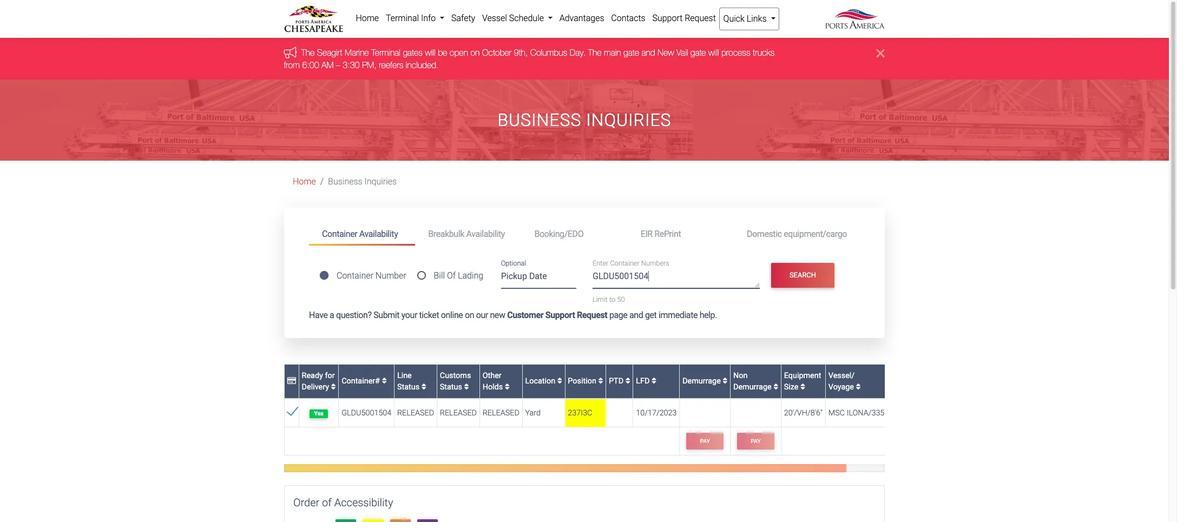 Task type: locate. For each thing, give the bounding box(es) containing it.
gate
[[624, 48, 640, 58], [691, 48, 707, 58]]

terminal up reefers at left
[[372, 48, 401, 58]]

ptd link
[[609, 377, 631, 386]]

equipment/cargo
[[784, 229, 847, 239]]

1 will from the left
[[425, 48, 436, 58]]

size
[[784, 383, 799, 392]]

0 horizontal spatial will
[[425, 48, 436, 58]]

new
[[658, 48, 675, 58]]

1 vertical spatial request
[[577, 310, 608, 320]]

0 horizontal spatial inquiries
[[365, 177, 397, 187]]

home link
[[352, 8, 383, 29], [293, 177, 316, 187]]

Enter Container Numbers text field
[[593, 270, 760, 288]]

2 gate from the left
[[691, 48, 707, 58]]

demurrage down the non
[[734, 383, 772, 392]]

1 horizontal spatial demurrage
[[734, 383, 772, 392]]

contacts link
[[608, 8, 649, 29]]

lfd link
[[636, 377, 657, 386]]

0 horizontal spatial status
[[397, 383, 420, 392]]

will left process
[[709, 48, 719, 58]]

vessel
[[482, 13, 507, 23]]

on left our at the left of page
[[465, 310, 474, 320]]

support
[[653, 13, 683, 23], [546, 310, 575, 320]]

0 horizontal spatial the
[[302, 48, 315, 58]]

non
[[734, 371, 748, 380]]

1 vertical spatial terminal
[[372, 48, 401, 58]]

msc
[[829, 409, 845, 418]]

container right enter
[[610, 260, 640, 268]]

0 vertical spatial and
[[642, 48, 656, 58]]

0 horizontal spatial business
[[328, 177, 363, 187]]

terminal info
[[386, 13, 438, 23]]

and inside the seagirt marine terminal gates will be open on october 9th, columbus day. the main gate and new vail gate will process trucks from 6:00 am – 3:30 pm, reefers included.
[[642, 48, 656, 58]]

october
[[483, 48, 512, 58]]

container up the container number
[[322, 229, 357, 239]]

sort image left "ptd"
[[598, 378, 603, 385]]

0 vertical spatial inquiries
[[586, 110, 672, 130]]

1 horizontal spatial inquiries
[[586, 110, 672, 130]]

bullhorn image
[[284, 46, 302, 58]]

1 horizontal spatial request
[[685, 13, 716, 23]]

sort image inside ptd link
[[626, 378, 631, 385]]

question?
[[336, 310, 372, 320]]

0 vertical spatial support
[[653, 13, 683, 23]]

columbus
[[531, 48, 568, 58]]

included.
[[406, 60, 439, 70]]

2 released from the left
[[440, 409, 477, 418]]

close image
[[877, 47, 885, 60]]

holds
[[483, 383, 503, 392]]

10/17/2023
[[636, 409, 677, 418]]

released
[[397, 409, 434, 418], [440, 409, 477, 418], [483, 409, 520, 418]]

support up the new on the top right of the page
[[653, 13, 683, 23]]

0 horizontal spatial business inquiries
[[328, 177, 397, 187]]

our
[[476, 310, 488, 320]]

the up 6:00 on the top of the page
[[302, 48, 315, 58]]

2 status from the left
[[440, 383, 462, 392]]

online
[[441, 310, 463, 320]]

demurrage
[[683, 377, 723, 386], [734, 383, 772, 392]]

1 horizontal spatial home
[[356, 13, 379, 23]]

0 vertical spatial on
[[471, 48, 480, 58]]

the
[[302, 48, 315, 58], [589, 48, 602, 58]]

2 horizontal spatial released
[[483, 409, 520, 418]]

home
[[356, 13, 379, 23], [293, 177, 316, 187]]

request down limit
[[577, 310, 608, 320]]

released down holds
[[483, 409, 520, 418]]

contacts
[[611, 13, 646, 23]]

0 vertical spatial business
[[498, 110, 582, 130]]

1 released from the left
[[397, 409, 434, 418]]

container
[[322, 229, 357, 239], [610, 260, 640, 268], [337, 271, 373, 281]]

1 horizontal spatial will
[[709, 48, 719, 58]]

Optional text field
[[501, 267, 577, 289]]

sort image inside position "link"
[[598, 378, 603, 385]]

page
[[610, 310, 628, 320]]

0 vertical spatial business inquiries
[[498, 110, 672, 130]]

status
[[397, 383, 420, 392], [440, 383, 462, 392]]

lfd
[[636, 377, 652, 386]]

sort image left customs status
[[422, 383, 426, 391]]

new
[[490, 310, 505, 320]]

0 horizontal spatial support
[[546, 310, 575, 320]]

domestic
[[747, 229, 782, 239]]

domestic equipment/cargo
[[747, 229, 847, 239]]

container availability link
[[309, 224, 415, 246]]

availability for container availability
[[359, 229, 398, 239]]

released down customs status
[[440, 409, 477, 418]]

the right day. in the left of the page
[[589, 48, 602, 58]]

request left quick
[[685, 13, 716, 23]]

1 availability from the left
[[359, 229, 398, 239]]

terminal left info
[[386, 13, 419, 23]]

inquiries
[[586, 110, 672, 130], [365, 177, 397, 187]]

availability
[[359, 229, 398, 239], [466, 229, 505, 239]]

request
[[685, 13, 716, 23], [577, 310, 608, 320]]

business
[[498, 110, 582, 130], [328, 177, 363, 187]]

sort image
[[382, 378, 387, 385], [558, 378, 562, 385], [598, 378, 603, 385], [464, 383, 469, 391], [774, 383, 779, 391], [856, 383, 861, 391]]

status inside line status
[[397, 383, 420, 392]]

delivery
[[302, 383, 329, 392]]

0 horizontal spatial released
[[397, 409, 434, 418]]

gate right main
[[624, 48, 640, 58]]

sort image up 10/17/2023
[[652, 378, 657, 385]]

1 horizontal spatial support
[[653, 13, 683, 23]]

1 horizontal spatial availability
[[466, 229, 505, 239]]

1 horizontal spatial business
[[498, 110, 582, 130]]

availability up the container number
[[359, 229, 398, 239]]

number
[[376, 271, 406, 281]]

and left get
[[630, 310, 643, 320]]

advantages link
[[556, 8, 608, 29]]

1 horizontal spatial status
[[440, 383, 462, 392]]

get
[[645, 310, 657, 320]]

accessibility
[[334, 496, 393, 509]]

0 horizontal spatial availability
[[359, 229, 398, 239]]

gate right "vail"
[[691, 48, 707, 58]]

day.
[[570, 48, 586, 58]]

sort image left position
[[558, 378, 562, 385]]

location link
[[525, 377, 562, 386]]

1 horizontal spatial gate
[[691, 48, 707, 58]]

msc ilona/335r
[[829, 409, 890, 418]]

sort image down customs
[[464, 383, 469, 391]]

0 vertical spatial terminal
[[386, 13, 419, 23]]

status down line
[[397, 383, 420, 392]]

1 horizontal spatial business inquiries
[[498, 110, 672, 130]]

availability for breakbulk availability
[[466, 229, 505, 239]]

demurrage left the non
[[683, 377, 723, 386]]

1 gate from the left
[[624, 48, 640, 58]]

sort image left the non
[[723, 378, 728, 385]]

container left number
[[337, 271, 373, 281]]

0 horizontal spatial home
[[293, 177, 316, 187]]

line status
[[397, 371, 422, 392]]

0 horizontal spatial gate
[[624, 48, 640, 58]]

sort image left line
[[382, 378, 387, 385]]

1 horizontal spatial released
[[440, 409, 477, 418]]

sort image right holds
[[505, 383, 510, 391]]

will left be
[[425, 48, 436, 58]]

of
[[322, 496, 332, 509]]

and left the new on the top right of the page
[[642, 48, 656, 58]]

–
[[336, 60, 341, 70]]

on right open
[[471, 48, 480, 58]]

2 availability from the left
[[466, 229, 505, 239]]

sort image
[[626, 378, 631, 385], [652, 378, 657, 385], [723, 378, 728, 385], [331, 383, 336, 391], [422, 383, 426, 391], [505, 383, 510, 391], [801, 383, 806, 391]]

seagirt
[[317, 48, 343, 58]]

order
[[293, 496, 320, 509]]

demurrage inside non demurrage
[[734, 383, 772, 392]]

location
[[525, 377, 558, 386]]

sort image inside location link
[[558, 378, 562, 385]]

3 released from the left
[[483, 409, 520, 418]]

quick links link
[[720, 8, 780, 30]]

and
[[642, 48, 656, 58], [630, 310, 643, 320]]

released down line status
[[397, 409, 434, 418]]

support right customer
[[546, 310, 575, 320]]

yard
[[525, 409, 541, 418]]

1 horizontal spatial the
[[589, 48, 602, 58]]

availability right breakbulk
[[466, 229, 505, 239]]

quick links
[[724, 14, 769, 24]]

1 horizontal spatial home link
[[352, 8, 383, 29]]

optional
[[501, 260, 526, 268]]

sort image inside container# "link"
[[382, 378, 387, 385]]

status down customs
[[440, 383, 462, 392]]

0 horizontal spatial home link
[[293, 177, 316, 187]]

status inside customs status
[[440, 383, 462, 392]]

container for container number
[[337, 271, 373, 281]]

1 status from the left
[[397, 383, 420, 392]]

info
[[421, 13, 436, 23]]

domestic equipment/cargo link
[[734, 224, 860, 244]]

safety link
[[448, 8, 479, 29]]

50
[[617, 295, 625, 304]]

0 vertical spatial container
[[322, 229, 357, 239]]

open
[[450, 48, 469, 58]]

1 vertical spatial home link
[[293, 177, 316, 187]]

20'/vh/8'6"
[[784, 409, 823, 418]]

on inside the seagirt marine terminal gates will be open on october 9th, columbus day. the main gate and new vail gate will process trucks from 6:00 am – 3:30 pm, reefers included.
[[471, 48, 480, 58]]

2 vertical spatial container
[[337, 271, 373, 281]]

eir
[[641, 229, 653, 239]]

ptd
[[609, 377, 626, 386]]

sort image left lfd
[[626, 378, 631, 385]]

yes
[[314, 410, 324, 417]]

terminal
[[386, 13, 419, 23], [372, 48, 401, 58]]



Task type: describe. For each thing, give the bounding box(es) containing it.
gates
[[403, 48, 423, 58]]

other holds
[[483, 371, 505, 392]]

eir reprint link
[[628, 224, 734, 244]]

position
[[568, 377, 598, 386]]

search button
[[771, 263, 835, 288]]

quick
[[724, 14, 745, 24]]

vessel schedule
[[482, 13, 546, 23]]

9th,
[[514, 48, 528, 58]]

1 vertical spatial business
[[328, 177, 363, 187]]

have
[[309, 310, 328, 320]]

1 vertical spatial home
[[293, 177, 316, 187]]

for
[[325, 371, 335, 380]]

other
[[483, 371, 502, 380]]

booking/edo link
[[522, 224, 628, 244]]

vessel schedule link
[[479, 8, 556, 29]]

0 horizontal spatial request
[[577, 310, 608, 320]]

container number
[[337, 271, 406, 281]]

customs status
[[440, 371, 471, 392]]

container availability
[[322, 229, 398, 239]]

schedule
[[509, 13, 544, 23]]

2 the from the left
[[589, 48, 602, 58]]

1 the from the left
[[302, 48, 315, 58]]

links
[[747, 14, 767, 24]]

enter container numbers
[[593, 260, 670, 268]]

breakbulk availability link
[[415, 224, 522, 244]]

immediate
[[659, 310, 698, 320]]

reefers
[[379, 60, 404, 70]]

1 vertical spatial inquiries
[[365, 177, 397, 187]]

process
[[722, 48, 751, 58]]

line
[[397, 371, 412, 380]]

container for container availability
[[322, 229, 357, 239]]

marine
[[345, 48, 369, 58]]

1 vertical spatial container
[[610, 260, 640, 268]]

have a question? submit your ticket online on our new customer support request page and get immediate help.
[[309, 310, 717, 320]]

0 vertical spatial home link
[[352, 8, 383, 29]]

position link
[[568, 377, 603, 386]]

numbers
[[641, 260, 670, 268]]

sort image left size
[[774, 383, 779, 391]]

voyage
[[829, 383, 854, 392]]

sort image inside lfd "link"
[[652, 378, 657, 385]]

2 will from the left
[[709, 48, 719, 58]]

limit
[[593, 295, 608, 304]]

0 vertical spatial request
[[685, 13, 716, 23]]

demurrage link
[[683, 377, 728, 386]]

1 vertical spatial support
[[546, 310, 575, 320]]

main
[[604, 48, 622, 58]]

lading
[[458, 271, 484, 281]]

terminal info link
[[383, 8, 448, 29]]

am
[[322, 60, 334, 70]]

customer support request link
[[507, 310, 608, 320]]

safety
[[452, 13, 475, 23]]

gldu5001504
[[342, 409, 392, 418]]

eir reprint
[[641, 229, 681, 239]]

to
[[610, 295, 616, 304]]

customer
[[507, 310, 544, 320]]

the seagirt marine terminal gates will be open on october 9th, columbus day. the main gate and new vail gate will process trucks from 6:00 am – 3:30 pm, reefers included. alert
[[0, 38, 1169, 80]]

status for line
[[397, 383, 420, 392]]

status for customs
[[440, 383, 462, 392]]

vessel/ voyage
[[829, 371, 856, 392]]

3:30
[[343, 60, 360, 70]]

search
[[790, 271, 816, 280]]

237i3c
[[568, 409, 593, 418]]

a
[[330, 310, 334, 320]]

of
[[447, 271, 456, 281]]

trucks
[[753, 48, 775, 58]]

bill of lading
[[434, 271, 484, 281]]

non demurrage
[[734, 371, 774, 392]]

1 vertical spatial on
[[465, 310, 474, 320]]

sort image down "equipment"
[[801, 383, 806, 391]]

vessel/
[[829, 371, 855, 380]]

1 vertical spatial business inquiries
[[328, 177, 397, 187]]

enter
[[593, 260, 609, 268]]

equipment
[[784, 371, 822, 380]]

order of accessibility
[[293, 496, 393, 509]]

terminal inside the seagirt marine terminal gates will be open on october 9th, columbus day. the main gate and new vail gate will process trucks from 6:00 am – 3:30 pm, reefers included.
[[372, 48, 401, 58]]

0 vertical spatial home
[[356, 13, 379, 23]]

ready for delivery
[[302, 371, 335, 392]]

credit card image
[[287, 378, 296, 385]]

1 vertical spatial and
[[630, 310, 643, 320]]

0 horizontal spatial demurrage
[[683, 377, 723, 386]]

bill
[[434, 271, 445, 281]]

ticket
[[419, 310, 439, 320]]

sort image down for
[[331, 383, 336, 391]]

sort image right voyage
[[856, 383, 861, 391]]

from
[[284, 60, 300, 70]]

6:00
[[303, 60, 319, 70]]

your
[[402, 310, 417, 320]]

submit
[[374, 310, 400, 320]]

advantages
[[560, 13, 604, 23]]

help.
[[700, 310, 717, 320]]

the seagirt marine terminal gates will be open on october 9th, columbus day. the main gate and new vail gate will process trucks from 6:00 am – 3:30 pm, reefers included. link
[[284, 48, 775, 70]]

booking/edo
[[535, 229, 584, 239]]

breakbulk
[[428, 229, 464, 239]]

ilona/335r
[[847, 409, 890, 418]]

sort image inside the demurrage link
[[723, 378, 728, 385]]

container# link
[[342, 377, 387, 386]]

customs
[[440, 371, 471, 380]]

the seagirt marine terminal gates will be open on october 9th, columbus day. the main gate and new vail gate will process trucks from 6:00 am – 3:30 pm, reefers included.
[[284, 48, 775, 70]]



Task type: vqa. For each thing, say whether or not it's contained in the screenshot.
10/9/2023
no



